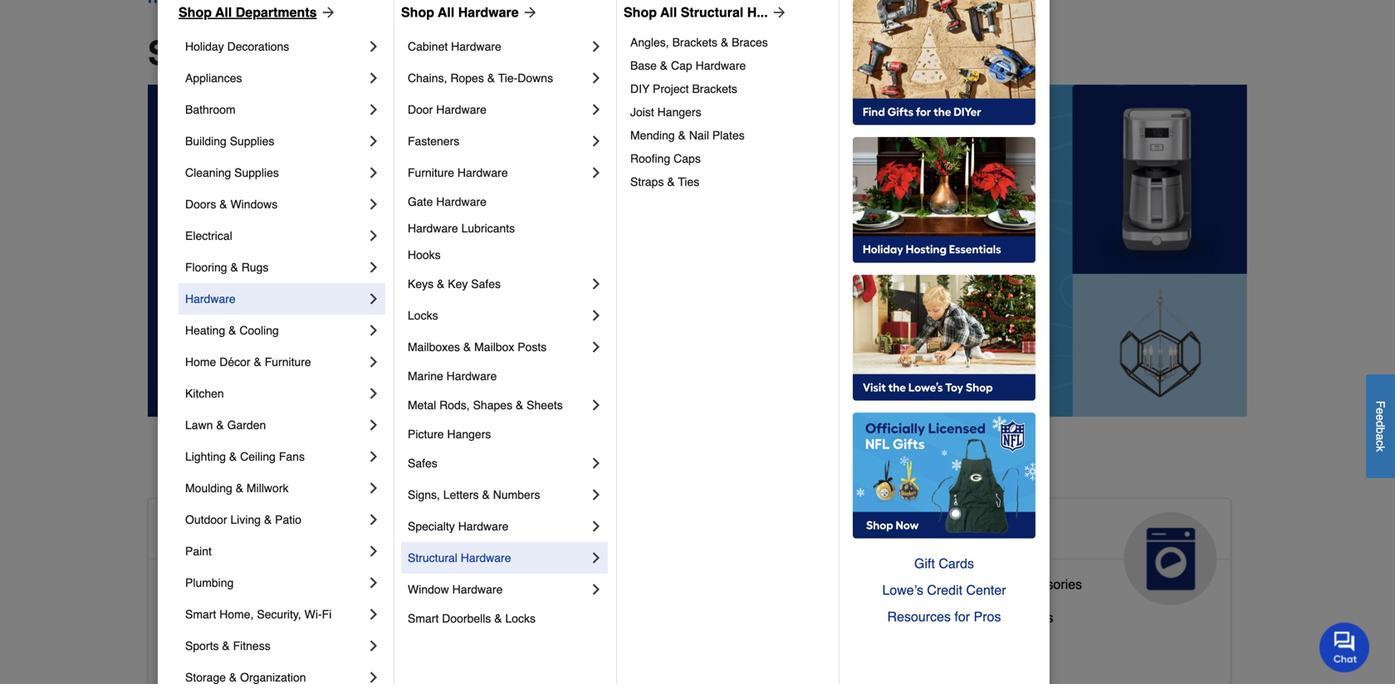 Task type: vqa. For each thing, say whether or not it's contained in the screenshot.
NOW
no



Task type: describe. For each thing, give the bounding box(es) containing it.
animal & pet care link
[[519, 499, 860, 605]]

shop all structural h... link
[[624, 2, 788, 22]]

resources
[[887, 609, 951, 624]]

structural hardware
[[408, 551, 511, 565]]

0 vertical spatial bathroom
[[185, 103, 236, 116]]

1 horizontal spatial safes
[[471, 277, 501, 291]]

angles, brackets & braces link
[[630, 31, 827, 54]]

home,
[[219, 608, 254, 621]]

shop all departments
[[148, 34, 494, 72]]

smart doorbells & locks link
[[408, 605, 605, 632]]

hardware down fasteners link
[[457, 166, 508, 179]]

chevron right image for window hardware
[[588, 581, 605, 598]]

lighting
[[185, 450, 226, 463]]

moulding & millwork link
[[185, 472, 365, 504]]

credit
[[927, 583, 962, 598]]

downs
[[518, 71, 553, 85]]

2 vertical spatial home
[[276, 643, 312, 658]]

tie-
[[498, 71, 518, 85]]

for
[[954, 609, 970, 624]]

braces
[[732, 36, 768, 49]]

smart home, security, wi-fi link
[[185, 599, 365, 630]]

c
[[1374, 440, 1387, 446]]

structural hardware link
[[408, 542, 588, 574]]

cooling
[[239, 324, 279, 337]]

chevron right image for kitchen
[[365, 385, 382, 402]]

patio
[[275, 513, 301, 526]]

joist hangers link
[[630, 100, 827, 124]]

picture hangers
[[408, 428, 491, 441]]

beds,
[[556, 636, 590, 652]]

& right the letters
[[482, 488, 490, 502]]

heating & cooling
[[185, 324, 279, 337]]

gift cards
[[914, 556, 974, 571]]

& right houses,
[[646, 636, 655, 652]]

all for shop all hardware
[[438, 5, 454, 20]]

nail
[[689, 129, 709, 142]]

all for shop all structural h...
[[660, 5, 677, 20]]

chevron right image for smart home, security, wi-fi
[[365, 606, 382, 623]]

hangers for joist hangers
[[657, 105, 701, 119]]

gate hardware
[[408, 195, 487, 208]]

appliance parts & accessories
[[902, 577, 1082, 592]]

key
[[448, 277, 468, 291]]

accessible bathroom
[[162, 577, 287, 592]]

all for shop all departments
[[239, 34, 281, 72]]

chevron right image for metal rods, shapes & sheets
[[588, 397, 605, 414]]

metal rods, shapes & sheets link
[[408, 389, 588, 421]]

chains, ropes & tie-downs link
[[408, 62, 588, 94]]

straps
[[630, 175, 664, 188]]

window hardware link
[[408, 574, 588, 605]]

hardware up hooks
[[408, 222, 458, 235]]

mending & nail plates
[[630, 129, 745, 142]]

1 vertical spatial furniture
[[265, 355, 311, 369]]

arrow right image
[[317, 4, 337, 21]]

base
[[630, 59, 657, 72]]

angles, brackets & braces
[[630, 36, 768, 49]]

pet inside "link"
[[532, 636, 552, 652]]

locks link
[[408, 300, 588, 331]]

& right parts
[[999, 577, 1008, 592]]

marine hardware link
[[408, 363, 605, 389]]

1 vertical spatial structural
[[408, 551, 457, 565]]

mailboxes & mailbox posts link
[[408, 331, 588, 363]]

arrow right image for shop all hardware
[[519, 4, 539, 21]]

k
[[1374, 446, 1387, 452]]

hardware down ropes
[[436, 103, 487, 116]]

flooring & rugs
[[185, 261, 269, 274]]

& left mailbox
[[463, 340, 471, 354]]

ropes
[[450, 71, 484, 85]]

chevron right image for paint
[[365, 543, 382, 560]]

& inside "link"
[[660, 59, 668, 72]]

furniture inside "link"
[[658, 636, 711, 652]]

& down accessible bedroom link
[[222, 639, 230, 653]]

plates
[[712, 129, 745, 142]]

gift
[[914, 556, 935, 571]]

supplies for building supplies
[[230, 135, 274, 148]]

roofing caps
[[630, 152, 701, 165]]

& down window hardware link on the bottom left of page
[[494, 612, 502, 625]]

angles,
[[630, 36, 669, 49]]

home décor & furniture link
[[185, 346, 365, 378]]

door hardware
[[408, 103, 487, 116]]

& right décor on the bottom
[[254, 355, 261, 369]]

1 vertical spatial locks
[[505, 612, 536, 625]]

1 vertical spatial bathroom
[[229, 577, 287, 592]]

paint link
[[185, 536, 365, 567]]

shop all departments
[[179, 5, 317, 20]]

mailbox
[[474, 340, 514, 354]]

& up base & cap hardware "link"
[[721, 36, 728, 49]]

& right doors
[[219, 198, 227, 211]]

accessible entry & home link
[[162, 639, 312, 673]]

diy project brackets
[[630, 82, 737, 95]]

chevron right image for outdoor living & patio
[[365, 512, 382, 528]]

signs,
[[408, 488, 440, 502]]

0 vertical spatial appliances
[[185, 71, 242, 85]]

hooks
[[408, 248, 441, 262]]

hardware inside 'link'
[[185, 292, 236, 306]]

appliance
[[902, 577, 960, 592]]

shop for shop all structural h...
[[624, 5, 657, 20]]

holiday hosting essentials. image
[[853, 137, 1035, 263]]

living
[[230, 513, 261, 526]]

& right entry
[[264, 643, 273, 658]]

hardware up the cabinet hardware link
[[458, 5, 519, 20]]

ties
[[678, 175, 699, 188]]

resources for pros
[[887, 609, 1001, 624]]

beverage & wine chillers link
[[902, 606, 1053, 639]]

lowe's credit center link
[[853, 577, 1035, 604]]

smart for smart home, security, wi-fi
[[185, 608, 216, 621]]

visit the lowe's toy shop. image
[[853, 275, 1035, 401]]

accessible for accessible bedroom
[[162, 610, 225, 625]]

base & cap hardware link
[[630, 54, 827, 77]]

shop for shop all departments
[[179, 5, 212, 20]]

letters
[[443, 488, 479, 502]]

bedroom
[[229, 610, 283, 625]]

& left nail
[[678, 129, 686, 142]]

cabinet hardware link
[[408, 31, 588, 62]]

door hardware link
[[408, 94, 588, 125]]

fasteners
[[408, 135, 459, 148]]

appliances image
[[1124, 512, 1217, 605]]

1 horizontal spatial structural
[[681, 5, 743, 20]]

pet inside animal & pet care
[[639, 519, 675, 545]]

departments for shop all departments
[[236, 5, 317, 20]]

building supplies link
[[185, 125, 365, 157]]

chevron right image for appliances
[[365, 70, 382, 86]]

chevron right image for door hardware
[[588, 101, 605, 118]]

window hardware
[[408, 583, 503, 596]]

lowe's
[[882, 583, 923, 598]]

furniture hardware
[[408, 166, 508, 179]]

enjoy savings year-round. no matter what you're shopping for, find what you need at a great price. image
[[148, 85, 1247, 417]]

chevron right image for sports & fitness
[[365, 638, 382, 654]]

supplies for cleaning supplies
[[234, 166, 279, 179]]

& left pros
[[962, 610, 971, 625]]

1 vertical spatial appliances
[[902, 519, 1026, 545]]

chat invite button image
[[1319, 622, 1370, 673]]

supplies for livestock supplies
[[591, 603, 642, 619]]

chevron right image for mailboxes & mailbox posts
[[588, 339, 605, 355]]

chevron right image for flooring & rugs
[[365, 259, 382, 276]]

smart for smart doorbells & locks
[[408, 612, 439, 625]]

chevron right image for plumbing
[[365, 575, 382, 591]]

rugs
[[241, 261, 269, 274]]

cleaning
[[185, 166, 231, 179]]

pet beds, houses, & furniture link
[[532, 633, 711, 666]]

chevron right image for hardware
[[365, 291, 382, 307]]

roofing
[[630, 152, 670, 165]]

hangers for picture hangers
[[447, 428, 491, 441]]

accessible for accessible bathroom
[[162, 577, 225, 592]]

beverage & wine chillers
[[902, 610, 1053, 625]]



Task type: locate. For each thing, give the bounding box(es) containing it.
hardware down specialty hardware link
[[461, 551, 511, 565]]

building supplies
[[185, 135, 274, 148]]

chevron right image for holiday decorations
[[365, 38, 382, 55]]

lowe's credit center
[[882, 583, 1006, 598]]

bathroom link
[[185, 94, 365, 125]]

2 horizontal spatial shop
[[624, 5, 657, 20]]

chevron right image for chains, ropes & tie-downs
[[588, 70, 605, 86]]

hardware down mailboxes & mailbox posts
[[446, 370, 497, 383]]

hardware up chains, ropes & tie-downs
[[451, 40, 501, 53]]

lighting & ceiling fans link
[[185, 441, 365, 472]]

0 horizontal spatial arrow right image
[[519, 4, 539, 21]]

0 vertical spatial home
[[185, 355, 216, 369]]

e up d
[[1374, 408, 1387, 414]]

0 vertical spatial departments
[[236, 5, 317, 20]]

numbers
[[493, 488, 540, 502]]

accessories
[[1011, 577, 1082, 592]]

1 vertical spatial appliances link
[[889, 499, 1230, 605]]

hardware down flooring
[[185, 292, 236, 306]]

accessible for accessible home
[[162, 519, 283, 545]]

1 accessible from the top
[[162, 519, 283, 545]]

2 vertical spatial furniture
[[658, 636, 711, 652]]

chevron right image for furniture hardware
[[588, 164, 605, 181]]

accessible home image
[[384, 512, 477, 605]]

1 e from the top
[[1374, 408, 1387, 414]]

chevron right image for locks
[[588, 307, 605, 324]]

chevron right image for bathroom
[[365, 101, 382, 118]]

1 horizontal spatial appliances link
[[889, 499, 1230, 605]]

all inside 'link'
[[215, 5, 232, 20]]

officially licensed n f l gifts. shop now. image
[[853, 413, 1035, 539]]

all down shop all departments 'link' on the top of page
[[239, 34, 281, 72]]

e up b
[[1374, 414, 1387, 421]]

brackets inside diy project brackets link
[[692, 82, 737, 95]]

project
[[653, 82, 689, 95]]

& left sheets
[[516, 399, 523, 412]]

b
[[1374, 427, 1387, 434]]

electrical link
[[185, 220, 365, 252]]

locks down window hardware link on the bottom left of page
[[505, 612, 536, 625]]

1 horizontal spatial pet
[[639, 519, 675, 545]]

0 vertical spatial pet
[[639, 519, 675, 545]]

hardware
[[458, 5, 519, 20], [451, 40, 501, 53], [696, 59, 746, 72], [436, 103, 487, 116], [457, 166, 508, 179], [436, 195, 487, 208], [408, 222, 458, 235], [185, 292, 236, 306], [446, 370, 497, 383], [458, 520, 509, 533], [461, 551, 511, 565], [452, 583, 503, 596]]

shop up angles,
[[624, 5, 657, 20]]

1 vertical spatial pet
[[532, 636, 552, 652]]

arrow right image inside shop all structural h... link
[[768, 4, 788, 21]]

hangers down rods,
[[447, 428, 491, 441]]

hangers
[[657, 105, 701, 119], [447, 428, 491, 441]]

1 vertical spatial brackets
[[692, 82, 737, 95]]

0 vertical spatial supplies
[[230, 135, 274, 148]]

1 vertical spatial supplies
[[234, 166, 279, 179]]

1 horizontal spatial furniture
[[408, 166, 454, 179]]

structural up angles, brackets & braces
[[681, 5, 743, 20]]

chevron right image for lighting & ceiling fans
[[365, 448, 382, 465]]

1 horizontal spatial appliances
[[902, 519, 1026, 545]]

all up cabinet hardware
[[438, 5, 454, 20]]

shop for shop all hardware
[[401, 5, 434, 20]]

mailboxes & mailbox posts
[[408, 340, 547, 354]]

brackets down base & cap hardware "link"
[[692, 82, 737, 95]]

appliances link
[[185, 62, 365, 94], [889, 499, 1230, 605]]

0 vertical spatial hangers
[[657, 105, 701, 119]]

2 arrow right image from the left
[[768, 4, 788, 21]]

& left millwork
[[236, 482, 243, 495]]

1 vertical spatial safes
[[408, 457, 437, 470]]

chevron right image
[[588, 70, 605, 86], [588, 101, 605, 118], [365, 133, 382, 149], [588, 133, 605, 149], [365, 228, 382, 244], [365, 259, 382, 276], [365, 291, 382, 307], [365, 385, 382, 402], [588, 397, 605, 414], [365, 417, 382, 433], [588, 455, 605, 472], [588, 487, 605, 503], [365, 512, 382, 528], [365, 543, 382, 560], [588, 550, 605, 566], [365, 606, 382, 623], [365, 638, 382, 654]]

appliance parts & accessories link
[[902, 573, 1082, 606]]

0 horizontal spatial safes
[[408, 457, 437, 470]]

arrow right image for shop all structural h...
[[768, 4, 788, 21]]

gate
[[408, 195, 433, 208]]

& left patio
[[264, 513, 272, 526]]

2 vertical spatial supplies
[[591, 603, 642, 619]]

supplies up houses,
[[591, 603, 642, 619]]

brackets up base & cap hardware
[[672, 36, 717, 49]]

electrical
[[185, 229, 232, 242]]

fasteners link
[[408, 125, 588, 157]]

lighting & ceiling fans
[[185, 450, 305, 463]]

center
[[966, 583, 1006, 598]]

chevron right image for structural hardware
[[588, 550, 605, 566]]

chevron right image for cabinet hardware
[[588, 38, 605, 55]]

departments up holiday decorations link
[[236, 5, 317, 20]]

holiday decorations link
[[185, 31, 365, 62]]

appliances down the holiday at left
[[185, 71, 242, 85]]

& right "animal"
[[616, 519, 633, 545]]

1 shop from the left
[[179, 5, 212, 20]]

0 horizontal spatial furniture
[[265, 355, 311, 369]]

keys & key safes
[[408, 277, 501, 291]]

shop inside 'link'
[[179, 5, 212, 20]]

2 horizontal spatial furniture
[[658, 636, 711, 652]]

chillers
[[1009, 610, 1053, 625]]

2 e from the top
[[1374, 414, 1387, 421]]

cleaning supplies link
[[185, 157, 365, 188]]

sports & fitness
[[185, 639, 270, 653]]

& left rugs
[[230, 261, 238, 274]]

brackets inside angles, brackets & braces link
[[672, 36, 717, 49]]

hardware inside "link"
[[696, 59, 746, 72]]

chevron right image
[[365, 38, 382, 55], [588, 38, 605, 55], [365, 70, 382, 86], [365, 101, 382, 118], [365, 164, 382, 181], [588, 164, 605, 181], [365, 196, 382, 213], [588, 276, 605, 292], [588, 307, 605, 324], [365, 322, 382, 339], [588, 339, 605, 355], [365, 354, 382, 370], [365, 448, 382, 465], [365, 480, 382, 497], [588, 518, 605, 535], [365, 575, 382, 591], [588, 581, 605, 598], [365, 669, 382, 684]]

safes link
[[408, 448, 588, 479]]

signs, letters & numbers
[[408, 488, 540, 502]]

metal
[[408, 399, 436, 412]]

& left tie-
[[487, 71, 495, 85]]

f e e d b a c k
[[1374, 401, 1387, 452]]

1 horizontal spatial shop
[[401, 5, 434, 20]]

all for shop all departments
[[215, 5, 232, 20]]

safes down picture
[[408, 457, 437, 470]]

chevron right image for lawn & garden
[[365, 417, 382, 433]]

appliances link down the decorations
[[185, 62, 365, 94]]

shop all structural h...
[[624, 5, 768, 20]]

signs, letters & numbers link
[[408, 479, 588, 511]]

sheets
[[527, 399, 563, 412]]

chains,
[[408, 71, 447, 85]]

furniture
[[408, 166, 454, 179], [265, 355, 311, 369], [658, 636, 711, 652]]

1 vertical spatial home
[[290, 519, 354, 545]]

0 vertical spatial furniture
[[408, 166, 454, 179]]

chevron right image for moulding & millwork
[[365, 480, 382, 497]]

fi
[[322, 608, 332, 621]]

departments inside 'link'
[[236, 5, 317, 20]]

hardware lubricants
[[408, 222, 515, 235]]

& right lawn
[[216, 419, 224, 432]]

livestock supplies link
[[532, 599, 642, 633]]

pros
[[974, 609, 1001, 624]]

chevron right image for signs, letters & numbers
[[588, 487, 605, 503]]

structural down specialty
[[408, 551, 457, 565]]

locks down keys
[[408, 309, 438, 322]]

bathroom up building
[[185, 103, 236, 116]]

3 accessible from the top
[[162, 610, 225, 625]]

supplies up the cleaning supplies
[[230, 135, 274, 148]]

smart down "window"
[[408, 612, 439, 625]]

hardware lubricants link
[[408, 215, 605, 242]]

pet
[[639, 519, 675, 545], [532, 636, 552, 652]]

1 vertical spatial hangers
[[447, 428, 491, 441]]

0 horizontal spatial shop
[[179, 5, 212, 20]]

wi-
[[304, 608, 322, 621]]

chevron right image for doors & windows
[[365, 196, 382, 213]]

all up the holiday decorations
[[215, 5, 232, 20]]

marine hardware
[[408, 370, 497, 383]]

lubricants
[[461, 222, 515, 235]]

picture
[[408, 428, 444, 441]]

departments
[[236, 5, 317, 20], [291, 34, 494, 72]]

supplies up windows at the top left
[[234, 166, 279, 179]]

0 vertical spatial locks
[[408, 309, 438, 322]]

d
[[1374, 421, 1387, 427]]

hardware up smart doorbells & locks
[[452, 583, 503, 596]]

0 vertical spatial brackets
[[672, 36, 717, 49]]

hardware up diy project brackets link on the top
[[696, 59, 746, 72]]

chevron right image for keys & key safes
[[588, 276, 605, 292]]

e
[[1374, 408, 1387, 414], [1374, 414, 1387, 421]]

chevron right image for home décor & furniture
[[365, 354, 382, 370]]

hardware up hardware lubricants
[[436, 195, 487, 208]]

shop up the holiday at left
[[179, 5, 212, 20]]

plumbing
[[185, 576, 234, 590]]

0 horizontal spatial pet
[[532, 636, 552, 652]]

garden
[[227, 419, 266, 432]]

departments up door
[[291, 34, 494, 72]]

0 horizontal spatial hangers
[[447, 428, 491, 441]]

&
[[721, 36, 728, 49], [660, 59, 668, 72], [487, 71, 495, 85], [678, 129, 686, 142], [667, 175, 675, 188], [219, 198, 227, 211], [230, 261, 238, 274], [437, 277, 445, 291], [228, 324, 236, 337], [463, 340, 471, 354], [254, 355, 261, 369], [516, 399, 523, 412], [216, 419, 224, 432], [229, 450, 237, 463], [236, 482, 243, 495], [482, 488, 490, 502], [264, 513, 272, 526], [616, 519, 633, 545], [999, 577, 1008, 592], [962, 610, 971, 625], [494, 612, 502, 625], [646, 636, 655, 652], [222, 639, 230, 653], [264, 643, 273, 658]]

& left ceiling
[[229, 450, 237, 463]]

home
[[185, 355, 216, 369], [290, 519, 354, 545], [276, 643, 312, 658]]

doors
[[185, 198, 216, 211]]

hangers down diy project brackets
[[657, 105, 701, 119]]

& left ties
[[667, 175, 675, 188]]

shop all departments link
[[179, 2, 337, 22]]

accessible entry & home
[[162, 643, 312, 658]]

diy project brackets link
[[630, 77, 827, 100]]

& left cap
[[660, 59, 668, 72]]

straps & ties
[[630, 175, 699, 188]]

outdoor living & patio link
[[185, 504, 365, 536]]

appliances link up chillers
[[889, 499, 1230, 605]]

chevron right image for heating & cooling
[[365, 322, 382, 339]]

cabinet
[[408, 40, 448, 53]]

heating
[[185, 324, 225, 337]]

bathroom up smart home, security, wi-fi
[[229, 577, 287, 592]]

1 horizontal spatial hangers
[[657, 105, 701, 119]]

lawn
[[185, 419, 213, 432]]

caps
[[674, 152, 701, 165]]

3 shop from the left
[[624, 5, 657, 20]]

smart home, security, wi-fi
[[185, 608, 332, 621]]

millwork
[[247, 482, 289, 495]]

4 accessible from the top
[[162, 643, 225, 658]]

0 horizontal spatial appliances link
[[185, 62, 365, 94]]

& left cooling
[[228, 324, 236, 337]]

all up angles,
[[660, 5, 677, 20]]

hardware down the signs, letters & numbers
[[458, 520, 509, 533]]

chevron right image for fasteners
[[588, 133, 605, 149]]

0 vertical spatial structural
[[681, 5, 743, 20]]

window
[[408, 583, 449, 596]]

cleaning supplies
[[185, 166, 279, 179]]

marine
[[408, 370, 443, 383]]

chevron right image for specialty hardware
[[588, 518, 605, 535]]

furniture up the "kitchen" link
[[265, 355, 311, 369]]

safes right key on the left
[[471, 277, 501, 291]]

1 horizontal spatial smart
[[408, 612, 439, 625]]

furniture up gate
[[408, 166, 454, 179]]

doors & windows link
[[185, 188, 365, 220]]

0 vertical spatial safes
[[471, 277, 501, 291]]

houses,
[[593, 636, 642, 652]]

pet beds, houses, & furniture
[[532, 636, 711, 652]]

2 shop from the left
[[401, 5, 434, 20]]

1 horizontal spatial arrow right image
[[768, 4, 788, 21]]

0 horizontal spatial structural
[[408, 551, 457, 565]]

décor
[[219, 355, 250, 369]]

accessible for accessible entry & home
[[162, 643, 225, 658]]

animal & pet care image
[[754, 512, 847, 605]]

bathroom
[[185, 103, 236, 116], [229, 577, 287, 592]]

paint
[[185, 545, 212, 558]]

find gifts for the diyer. image
[[853, 0, 1035, 125]]

departments for shop all departments
[[291, 34, 494, 72]]

appliances up cards at the bottom right of page
[[902, 519, 1026, 545]]

kitchen link
[[185, 378, 365, 409]]

chevron right image for safes
[[588, 455, 605, 472]]

1 vertical spatial departments
[[291, 34, 494, 72]]

arrow right image
[[519, 4, 539, 21], [768, 4, 788, 21]]

sports & fitness link
[[185, 630, 365, 662]]

arrow right image up braces
[[768, 4, 788, 21]]

smart up sports
[[185, 608, 216, 621]]

1 arrow right image from the left
[[519, 4, 539, 21]]

shop up cabinet
[[401, 5, 434, 20]]

1 horizontal spatial locks
[[505, 612, 536, 625]]

& left key on the left
[[437, 277, 445, 291]]

0 vertical spatial appliances link
[[185, 62, 365, 94]]

sports
[[185, 639, 219, 653]]

arrow right image inside shop all hardware link
[[519, 4, 539, 21]]

straps & ties link
[[630, 170, 827, 193]]

chevron right image for cleaning supplies
[[365, 164, 382, 181]]

2 accessible from the top
[[162, 577, 225, 592]]

arrow right image up the cabinet hardware link
[[519, 4, 539, 21]]

0 horizontal spatial smart
[[185, 608, 216, 621]]

brackets
[[672, 36, 717, 49], [692, 82, 737, 95]]

furniture right houses,
[[658, 636, 711, 652]]

& inside animal & pet care
[[616, 519, 633, 545]]

livestock supplies
[[532, 603, 642, 619]]

chevron right image for electrical
[[365, 228, 382, 244]]

0 horizontal spatial locks
[[408, 309, 438, 322]]

decorations
[[227, 40, 289, 53]]

posts
[[518, 340, 547, 354]]

chevron right image for building supplies
[[365, 133, 382, 149]]

0 horizontal spatial appliances
[[185, 71, 242, 85]]

resources for pros link
[[853, 604, 1035, 630]]

hardware link
[[185, 283, 365, 315]]

entry
[[229, 643, 260, 658]]



